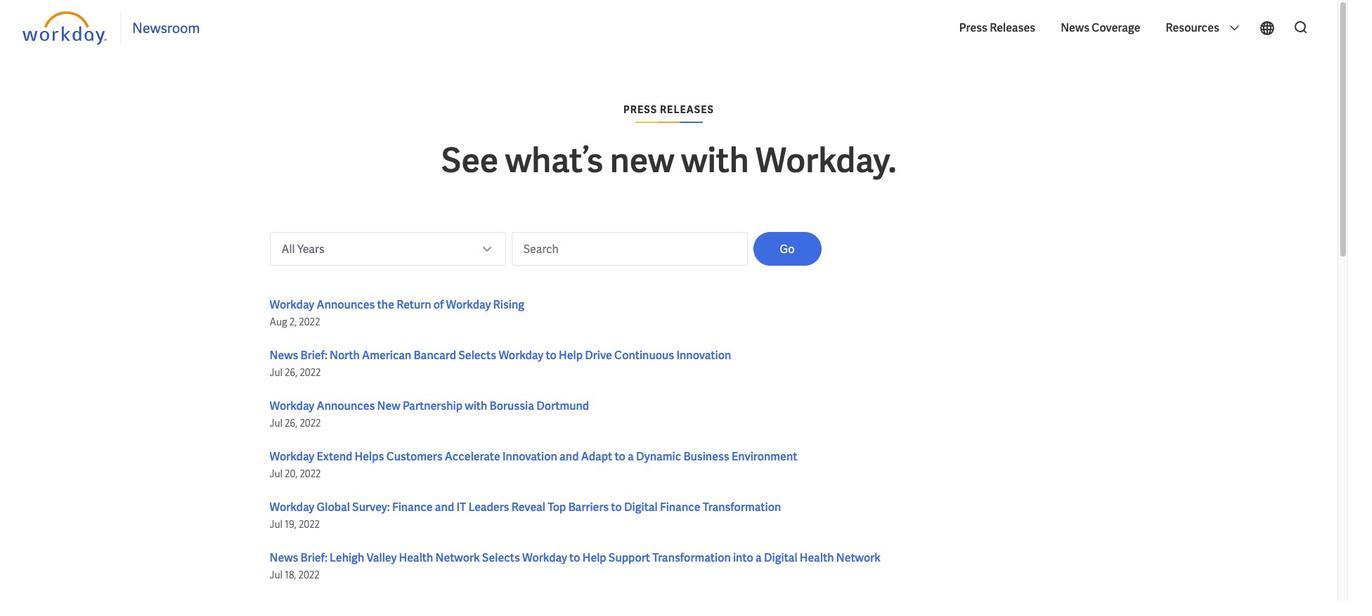 Task type: locate. For each thing, give the bounding box(es) containing it.
innovation inside workday extend helps customers accelerate innovation and adapt to a dynamic business environment jul 20, 2022
[[503, 449, 558, 464]]

transformation inside workday global survey: finance and it leaders reveal top barriers to digital finance transformation jul 19, 2022
[[703, 500, 782, 515]]

the
[[377, 297, 395, 312]]

1 horizontal spatial and
[[560, 449, 579, 464]]

None search field
[[1285, 13, 1316, 43]]

workday extend helps customers accelerate innovation and adapt to a dynamic business environment jul 20, 2022
[[270, 449, 798, 480]]

26, down 2,
[[285, 366, 298, 379]]

brief: for lehigh
[[301, 551, 328, 565]]

1 horizontal spatial finance
[[660, 500, 701, 515]]

press releases
[[624, 103, 715, 116]]

finance right survey:
[[392, 500, 433, 515]]

2,
[[290, 316, 297, 328]]

0 vertical spatial digital
[[624, 500, 658, 515]]

a left dynamic at bottom
[[628, 449, 634, 464]]

to inside news brief: lehigh valley health network selects workday to help support transformation into a digital health network jul 18, 2022
[[570, 551, 581, 565]]

workday.
[[756, 139, 897, 182]]

19,
[[285, 518, 297, 531]]

innovation
[[677, 348, 732, 363], [503, 449, 558, 464]]

0 horizontal spatial network
[[436, 551, 480, 565]]

press
[[624, 103, 658, 116]]

announces inside 'workday announces the return of workday rising aug 2, 2022'
[[317, 297, 375, 312]]

1 vertical spatial a
[[756, 551, 762, 565]]

see what's new with workday.
[[441, 139, 897, 182]]

2 26, from the top
[[285, 417, 298, 430]]

help left "support"
[[583, 551, 607, 565]]

2 network from the left
[[837, 551, 881, 565]]

0 horizontal spatial health
[[399, 551, 434, 565]]

announces left new
[[317, 399, 375, 414]]

1 horizontal spatial digital
[[764, 551, 798, 565]]

1 vertical spatial and
[[435, 500, 455, 515]]

workday announces the return of workday rising aug 2, 2022
[[270, 297, 525, 328]]

18,
[[285, 569, 296, 582]]

2022 inside 'workday announces the return of workday rising aug 2, 2022'
[[299, 316, 320, 328]]

2022 inside workday announces new partnership with borussia dortmund jul 26, 2022
[[300, 417, 321, 430]]

2 announces from the top
[[317, 399, 375, 414]]

and
[[560, 449, 579, 464], [435, 500, 455, 515]]

0 vertical spatial news
[[1061, 20, 1090, 35]]

1 horizontal spatial a
[[756, 551, 762, 565]]

selects down workday global survey: finance and it leaders reveal top barriers to digital finance transformation jul 19, 2022
[[482, 551, 520, 565]]

news up 18,
[[270, 551, 298, 565]]

0 vertical spatial innovation
[[677, 348, 732, 363]]

press releases
[[960, 20, 1036, 35]]

0 vertical spatial announces
[[317, 297, 375, 312]]

digital inside workday global survey: finance and it leaders reveal top barriers to digital finance transformation jul 19, 2022
[[624, 500, 658, 515]]

bancard
[[414, 348, 456, 363]]

2 jul from the top
[[270, 417, 283, 430]]

finance down dynamic at bottom
[[660, 500, 701, 515]]

1 vertical spatial brief:
[[301, 551, 328, 565]]

0 horizontal spatial a
[[628, 449, 634, 464]]

help left drive
[[559, 348, 583, 363]]

2022 inside news brief: lehigh valley health network selects workday to help support transformation into a digital health network jul 18, 2022
[[299, 569, 320, 582]]

to down barriers
[[570, 551, 581, 565]]

press
[[960, 20, 988, 35]]

into
[[733, 551, 754, 565]]

transformation left into
[[653, 551, 731, 565]]

news
[[1061, 20, 1090, 35], [270, 348, 298, 363], [270, 551, 298, 565]]

coverage
[[1092, 20, 1141, 35]]

news for news brief: lehigh valley health network selects workday to help support transformation into a digital health network jul 18, 2022
[[270, 551, 298, 565]]

newsroom
[[132, 19, 200, 37]]

drive
[[585, 348, 612, 363]]

help
[[559, 348, 583, 363], [583, 551, 607, 565]]

barriers
[[569, 500, 609, 515]]

1 vertical spatial transformation
[[653, 551, 731, 565]]

resources
[[1166, 20, 1222, 35]]

0 vertical spatial help
[[559, 348, 583, 363]]

1 vertical spatial selects
[[482, 551, 520, 565]]

american
[[362, 348, 412, 363]]

0 horizontal spatial with
[[465, 399, 488, 414]]

jul inside the news brief: north american bancard selects workday to help drive continuous innovation jul 26, 2022
[[270, 366, 283, 379]]

1 horizontal spatial network
[[837, 551, 881, 565]]

brief: left "north"
[[301, 348, 328, 363]]

1 brief: from the top
[[301, 348, 328, 363]]

selects right bancard
[[459, 348, 497, 363]]

news down aug
[[270, 348, 298, 363]]

0 vertical spatial brief:
[[301, 348, 328, 363]]

0 horizontal spatial finance
[[392, 500, 433, 515]]

0 horizontal spatial digital
[[624, 500, 658, 515]]

0 vertical spatial a
[[628, 449, 634, 464]]

innovation right continuous
[[677, 348, 732, 363]]

workday global survey: finance and it leaders reveal top barriers to digital finance transformation link
[[270, 500, 782, 515]]

finance
[[392, 500, 433, 515], [660, 500, 701, 515]]

0 horizontal spatial innovation
[[503, 449, 558, 464]]

digital right into
[[764, 551, 798, 565]]

0 vertical spatial 26,
[[285, 366, 298, 379]]

news for news brief: north american bancard selects workday to help drive continuous innovation jul 26, 2022
[[270, 348, 298, 363]]

dortmund
[[537, 399, 589, 414]]

to inside the news brief: north american bancard selects workday to help drive continuous innovation jul 26, 2022
[[546, 348, 557, 363]]

transformation up into
[[703, 500, 782, 515]]

innovation up reveal at the bottom left of page
[[503, 449, 558, 464]]

news inside news brief: lehigh valley health network selects workday to help support transformation into a digital health network jul 18, 2022
[[270, 551, 298, 565]]

a
[[628, 449, 634, 464], [756, 551, 762, 565]]

news inside the news brief: north american bancard selects workday to help drive continuous innovation jul 26, 2022
[[270, 348, 298, 363]]

selects
[[459, 348, 497, 363], [482, 551, 520, 565]]

and inside workday extend helps customers accelerate innovation and adapt to a dynamic business environment jul 20, 2022
[[560, 449, 579, 464]]

releases
[[990, 20, 1036, 35]]

releases
[[660, 103, 715, 116]]

to right barriers
[[611, 500, 622, 515]]

news coverage link
[[1054, 10, 1148, 46]]

a right into
[[756, 551, 762, 565]]

workday inside the news brief: north american bancard selects workday to help drive continuous innovation jul 26, 2022
[[499, 348, 544, 363]]

digital inside news brief: lehigh valley health network selects workday to help support transformation into a digital health network jul 18, 2022
[[764, 551, 798, 565]]

network
[[436, 551, 480, 565], [837, 551, 881, 565]]

continuous
[[615, 348, 675, 363]]

1 jul from the top
[[270, 366, 283, 379]]

0 vertical spatial transformation
[[703, 500, 782, 515]]

to right adapt
[[615, 449, 626, 464]]

go to the newsroom homepage image
[[23, 11, 109, 45]]

extend
[[317, 449, 353, 464]]

workday inside workday global survey: finance and it leaders reveal top barriers to digital finance transformation jul 19, 2022
[[270, 500, 315, 515]]

brief: inside the news brief: north american bancard selects workday to help drive continuous innovation jul 26, 2022
[[301, 348, 328, 363]]

0 vertical spatial selects
[[459, 348, 497, 363]]

accelerate
[[445, 449, 501, 464]]

0 horizontal spatial and
[[435, 500, 455, 515]]

digital up "support"
[[624, 500, 658, 515]]

support
[[609, 551, 651, 565]]

4 jul from the top
[[270, 518, 283, 531]]

2 brief: from the top
[[301, 551, 328, 565]]

transformation
[[703, 500, 782, 515], [653, 551, 731, 565]]

0 vertical spatial and
[[560, 449, 579, 464]]

workday extend helps customers accelerate innovation and adapt to a dynamic business environment link
[[270, 449, 798, 464]]

workday announces new partnership with borussia dortmund link
[[270, 399, 589, 414]]

jul inside workday announces new partnership with borussia dortmund jul 26, 2022
[[270, 417, 283, 430]]

what's
[[505, 139, 604, 182]]

1 announces from the top
[[317, 297, 375, 312]]

news coverage
[[1061, 20, 1141, 35]]

1 vertical spatial announces
[[317, 399, 375, 414]]

jul
[[270, 366, 283, 379], [270, 417, 283, 430], [270, 468, 283, 480], [270, 518, 283, 531], [270, 569, 283, 582]]

26,
[[285, 366, 298, 379], [285, 417, 298, 430]]

news left coverage
[[1061, 20, 1090, 35]]

with left borussia
[[465, 399, 488, 414]]

announces
[[317, 297, 375, 312], [317, 399, 375, 414]]

1 vertical spatial news
[[270, 348, 298, 363]]

brief: inside news brief: lehigh valley health network selects workday to help support transformation into a digital health network jul 18, 2022
[[301, 551, 328, 565]]

5 jul from the top
[[270, 569, 283, 582]]

new
[[610, 139, 675, 182]]

to left drive
[[546, 348, 557, 363]]

survey:
[[352, 500, 390, 515]]

and left adapt
[[560, 449, 579, 464]]

announces inside workday announces new partnership with borussia dortmund jul 26, 2022
[[317, 399, 375, 414]]

and left "it" at the left bottom
[[435, 500, 455, 515]]

1 horizontal spatial with
[[681, 139, 749, 182]]

workday global survey: finance and it leaders reveal top barriers to digital finance transformation jul 19, 2022
[[270, 500, 782, 531]]

jul inside news brief: lehigh valley health network selects workday to help support transformation into a digital health network jul 18, 2022
[[270, 569, 283, 582]]

announces left the
[[317, 297, 375, 312]]

go button
[[754, 232, 822, 266]]

1 vertical spatial help
[[583, 551, 607, 565]]

with inside workday announces new partnership with borussia dortmund jul 26, 2022
[[465, 399, 488, 414]]

1 vertical spatial 26,
[[285, 417, 298, 430]]

brief:
[[301, 348, 328, 363], [301, 551, 328, 565]]

1 vertical spatial innovation
[[503, 449, 558, 464]]

26, up 20,
[[285, 417, 298, 430]]

north
[[330, 348, 360, 363]]

news brief: north american bancard selects workday to help drive continuous innovation link
[[270, 348, 732, 363]]

brief: for north
[[301, 348, 328, 363]]

1 vertical spatial with
[[465, 399, 488, 414]]

with down "releases"
[[681, 139, 749, 182]]

business
[[684, 449, 730, 464]]

1 26, from the top
[[285, 366, 298, 379]]

announces for the
[[317, 297, 375, 312]]

press releases link
[[953, 10, 1043, 46]]

2022
[[299, 316, 320, 328], [300, 366, 321, 379], [300, 417, 321, 430], [300, 468, 321, 480], [299, 518, 320, 531], [299, 569, 320, 582]]

1 horizontal spatial innovation
[[677, 348, 732, 363]]

1 vertical spatial digital
[[764, 551, 798, 565]]

20,
[[285, 468, 298, 480]]

brief: left the 'lehigh'
[[301, 551, 328, 565]]

with
[[681, 139, 749, 182], [465, 399, 488, 414]]

workday
[[270, 297, 315, 312], [446, 297, 491, 312], [499, 348, 544, 363], [270, 399, 315, 414], [270, 449, 315, 464], [270, 500, 315, 515], [523, 551, 568, 565]]

3 jul from the top
[[270, 468, 283, 480]]

2 finance from the left
[[660, 500, 701, 515]]

1 horizontal spatial health
[[800, 551, 835, 565]]

new
[[377, 399, 401, 414]]

health
[[399, 551, 434, 565], [800, 551, 835, 565]]

2 vertical spatial news
[[270, 551, 298, 565]]

see
[[441, 139, 499, 182]]

to
[[546, 348, 557, 363], [615, 449, 626, 464], [611, 500, 622, 515], [570, 551, 581, 565]]

digital
[[624, 500, 658, 515], [764, 551, 798, 565]]



Task type: describe. For each thing, give the bounding box(es) containing it.
of
[[434, 297, 444, 312]]

26, inside workday announces new partnership with borussia dortmund jul 26, 2022
[[285, 417, 298, 430]]

partnership
[[403, 399, 463, 414]]

lehigh
[[330, 551, 365, 565]]

to inside workday global survey: finance and it leaders reveal top barriers to digital finance transformation jul 19, 2022
[[611, 500, 622, 515]]

news brief: north american bancard selects workday to help drive continuous innovation jul 26, 2022
[[270, 348, 732, 379]]

news brief: lehigh valley health network selects workday to help support transformation into a digital health network jul 18, 2022
[[270, 551, 881, 582]]

helps
[[355, 449, 384, 464]]

workday announces new partnership with borussia dortmund jul 26, 2022
[[270, 399, 589, 430]]

1 finance from the left
[[392, 500, 433, 515]]

workday inside workday extend helps customers accelerate innovation and adapt to a dynamic business environment jul 20, 2022
[[270, 449, 315, 464]]

1 health from the left
[[399, 551, 434, 565]]

news for news coverage
[[1061, 20, 1090, 35]]

help inside the news brief: north american bancard selects workday to help drive continuous innovation jul 26, 2022
[[559, 348, 583, 363]]

innovation inside the news brief: north american bancard selects workday to help drive continuous innovation jul 26, 2022
[[677, 348, 732, 363]]

borussia
[[490, 399, 535, 414]]

rising
[[493, 297, 525, 312]]

a inside workday extend helps customers accelerate innovation and adapt to a dynamic business environment jul 20, 2022
[[628, 449, 634, 464]]

workday announces the return of workday rising link
[[270, 297, 525, 312]]

aug
[[270, 316, 288, 328]]

help inside news brief: lehigh valley health network selects workday to help support transformation into a digital health network jul 18, 2022
[[583, 551, 607, 565]]

customers
[[387, 449, 443, 464]]

reveal
[[512, 500, 546, 515]]

2022 inside workday extend helps customers accelerate innovation and adapt to a dynamic business environment jul 20, 2022
[[300, 468, 321, 480]]

and inside workday global survey: finance and it leaders reveal top barriers to digital finance transformation jul 19, 2022
[[435, 500, 455, 515]]

transformation inside news brief: lehigh valley health network selects workday to help support transformation into a digital health network jul 18, 2022
[[653, 551, 731, 565]]

valley
[[367, 551, 397, 565]]

2022 inside workday global survey: finance and it leaders reveal top barriers to digital finance transformation jul 19, 2022
[[299, 518, 320, 531]]

announces for new
[[317, 399, 375, 414]]

dynamic
[[636, 449, 682, 464]]

it
[[457, 500, 466, 515]]

go
[[780, 242, 795, 257]]

global
[[317, 500, 350, 515]]

newsroom link
[[132, 19, 200, 37]]

a inside news brief: lehigh valley health network selects workday to help support transformation into a digital health network jul 18, 2022
[[756, 551, 762, 565]]

26, inside the news brief: north american bancard selects workday to help drive continuous innovation jul 26, 2022
[[285, 366, 298, 379]]

0 vertical spatial with
[[681, 139, 749, 182]]

selects inside the news brief: north american bancard selects workday to help drive continuous innovation jul 26, 2022
[[459, 348, 497, 363]]

environment
[[732, 449, 798, 464]]

globe icon image
[[1260, 20, 1276, 37]]

workday inside news brief: lehigh valley health network selects workday to help support transformation into a digital health network jul 18, 2022
[[523, 551, 568, 565]]

resources link
[[1159, 10, 1248, 46]]

to inside workday extend helps customers accelerate innovation and adapt to a dynamic business environment jul 20, 2022
[[615, 449, 626, 464]]

workday inside workday announces new partnership with borussia dortmund jul 26, 2022
[[270, 399, 315, 414]]

top
[[548, 500, 566, 515]]

jul inside workday extend helps customers accelerate innovation and adapt to a dynamic business environment jul 20, 2022
[[270, 468, 283, 480]]

adapt
[[581, 449, 613, 464]]

Search text field
[[512, 232, 748, 266]]

2 health from the left
[[800, 551, 835, 565]]

jul inside workday global survey: finance and it leaders reveal top barriers to digital finance transformation jul 19, 2022
[[270, 518, 283, 531]]

2022 inside the news brief: north american bancard selects workday to help drive continuous innovation jul 26, 2022
[[300, 366, 321, 379]]

selects inside news brief: lehigh valley health network selects workday to help support transformation into a digital health network jul 18, 2022
[[482, 551, 520, 565]]

leaders
[[469, 500, 510, 515]]

1 network from the left
[[436, 551, 480, 565]]

news brief: lehigh valley health network selects workday to help support transformation into a digital health network link
[[270, 551, 881, 565]]

return
[[397, 297, 431, 312]]



Task type: vqa. For each thing, say whether or not it's contained in the screenshot.
Fiscal
no



